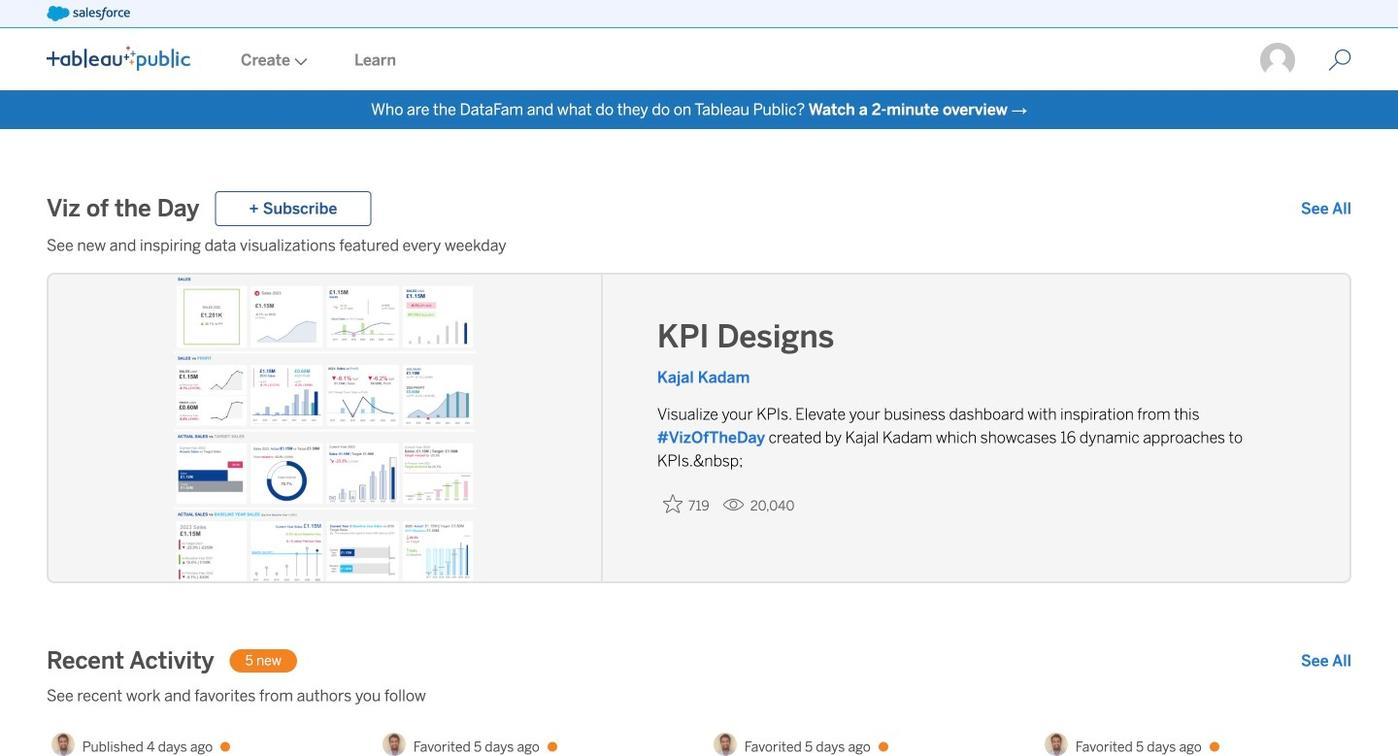 Task type: describe. For each thing, give the bounding box(es) containing it.
Add Favorite button
[[657, 488, 715, 520]]

viz of the day heading
[[47, 193, 199, 224]]

1 ben norland image from the left
[[51, 733, 75, 756]]

see all viz of the day element
[[1301, 197, 1352, 220]]

gary.orlando image
[[1258, 41, 1297, 80]]

3 ben norland image from the left
[[713, 733, 737, 756]]

4 ben norland image from the left
[[1045, 733, 1068, 756]]

logo image
[[47, 46, 190, 71]]

recent activity heading
[[47, 646, 214, 677]]



Task type: locate. For each thing, give the bounding box(es) containing it.
go to search image
[[1305, 49, 1375, 72]]

salesforce logo image
[[47, 6, 130, 21]]

add favorite image
[[663, 494, 682, 514]]

see all recent activity element
[[1301, 650, 1352, 673]]

create image
[[290, 58, 308, 66]]

tableau public viz of the day image
[[49, 275, 603, 585]]

2 ben norland image from the left
[[382, 733, 406, 756]]

see recent work and favorites from authors you follow element
[[47, 685, 1352, 708]]

see new and inspiring data visualizations featured every weekday element
[[47, 234, 1352, 257]]

ben norland image
[[51, 733, 75, 756], [382, 733, 406, 756], [713, 733, 737, 756], [1045, 733, 1068, 756]]



Task type: vqa. For each thing, say whether or not it's contained in the screenshot.
Source
no



